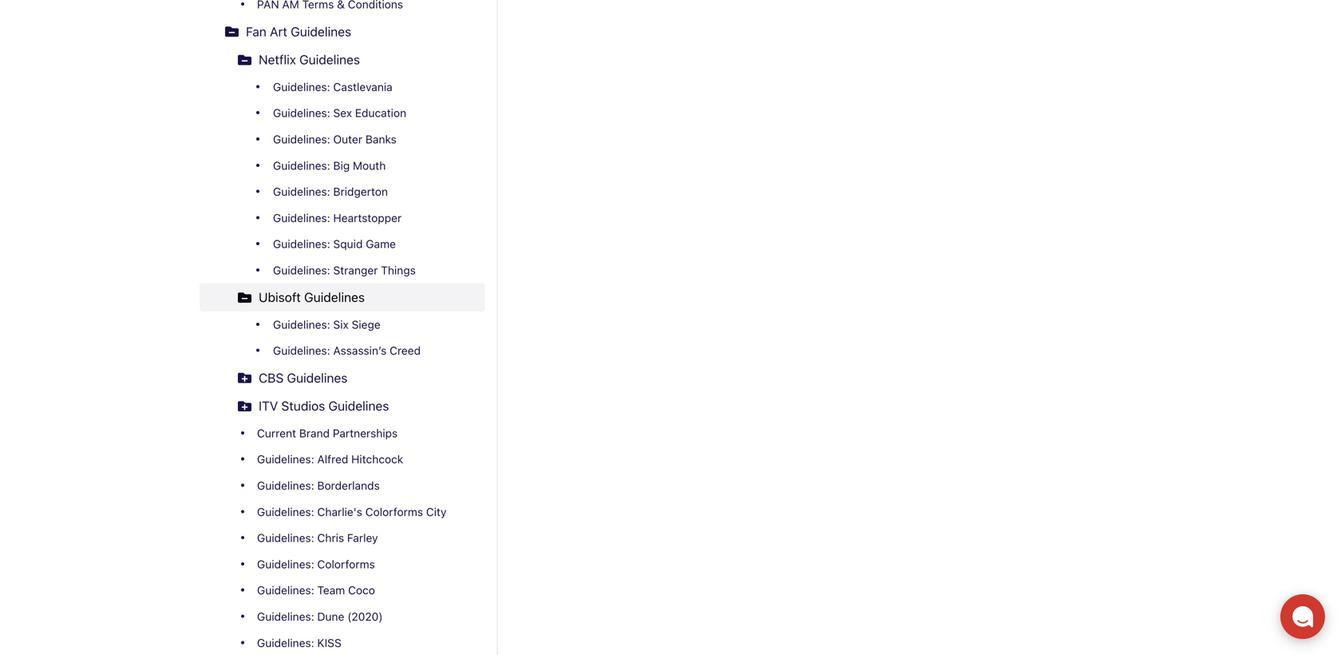 Task type: describe. For each thing, give the bounding box(es) containing it.
education
[[355, 106, 407, 120]]

big
[[333, 159, 350, 172]]

cbs guidelines link
[[200, 364, 485, 392]]

guidelines: alfred hitchcock
[[257, 453, 404, 466]]

guidelines for netflix guidelines
[[300, 52, 360, 67]]

guidelines: colorforms
[[257, 557, 375, 571]]

guidelines up partnerships in the left of the page
[[329, 398, 389, 414]]

squid
[[333, 237, 363, 251]]

guidelines: assassin's creed link
[[225, 338, 485, 364]]

guidelines: for guidelines: kiss
[[257, 636, 314, 649]]

guidelines for cbs guidelines
[[287, 370, 348, 385]]

0 vertical spatial colorforms
[[366, 505, 423, 518]]

castlevania
[[333, 80, 393, 93]]

guidelines: dune (2020) link
[[200, 603, 485, 630]]

guidelines: for guidelines: borderlands
[[257, 479, 314, 492]]

game
[[366, 237, 396, 251]]

guidelines: squid game
[[273, 237, 396, 251]]

1 vertical spatial colorforms
[[317, 557, 375, 571]]

current
[[257, 426, 296, 440]]

netflix guidelines
[[259, 52, 360, 67]]

guidelines: outer banks link
[[225, 126, 485, 152]]

guidelines: big mouth
[[273, 159, 386, 172]]

guidelines: castlevania
[[273, 80, 393, 93]]

guidelines: for guidelines: alfred hitchcock
[[257, 453, 314, 466]]

guidelines: charlie's colorforms city
[[257, 505, 447, 518]]

guidelines: borderlands
[[257, 479, 380, 492]]

farley
[[347, 531, 378, 544]]

art
[[270, 24, 288, 39]]

banks
[[366, 133, 397, 146]]

fan art guidelines link
[[200, 18, 485, 46]]

guidelines: charlie's colorforms city link
[[200, 499, 485, 525]]

guidelines: chris farley
[[257, 531, 378, 544]]

cbs guidelines
[[259, 370, 348, 385]]

guidelines: kiss link
[[200, 630, 485, 655]]

ubisoft guidelines link
[[200, 283, 485, 311]]

itv
[[259, 398, 278, 414]]

guidelines for ubisoft guidelines
[[304, 290, 365, 305]]

guidelines: for guidelines: team coco
[[257, 584, 314, 597]]

kiss
[[317, 636, 342, 649]]

guidelines: bridgerton link
[[225, 179, 485, 205]]

guidelines: colorforms link
[[200, 551, 485, 577]]

guidelines: stranger things
[[273, 264, 416, 277]]

creed
[[390, 344, 421, 357]]

guidelines: for guidelines: assassin's creed
[[273, 344, 330, 357]]

things
[[381, 264, 416, 277]]

alfred
[[317, 453, 349, 466]]

guidelines: for guidelines: colorforms
[[257, 557, 314, 571]]

guidelines: for guidelines: big mouth
[[273, 159, 330, 172]]

hitchcock
[[352, 453, 404, 466]]

guidelines: outer banks
[[273, 133, 397, 146]]

partnerships
[[333, 426, 398, 440]]

bridgerton
[[333, 185, 388, 198]]

team
[[317, 584, 345, 597]]

guidelines: castlevania link
[[225, 74, 485, 100]]

guidelines: for guidelines: castlevania
[[273, 80, 330, 93]]

guidelines: for guidelines: bridgerton
[[273, 185, 330, 198]]

cbs
[[259, 370, 284, 385]]

guidelines: for guidelines: chris farley
[[257, 531, 314, 544]]

guidelines: kiss
[[257, 636, 342, 649]]

netflix guidelines link
[[200, 46, 485, 74]]

assassin's
[[333, 344, 387, 357]]

guidelines: bridgerton
[[273, 185, 388, 198]]



Task type: locate. For each thing, give the bounding box(es) containing it.
guidelines: for guidelines: heartstopper
[[273, 211, 330, 224]]

guidelines: down guidelines: bridgerton
[[273, 211, 330, 224]]

guidelines up itv studios guidelines in the left of the page
[[287, 370, 348, 385]]

guidelines: borderlands link
[[200, 472, 485, 499]]

guidelines: down 'guidelines: big mouth'
[[273, 185, 330, 198]]

dune
[[317, 610, 345, 623]]

guidelines: dune (2020)
[[257, 610, 383, 623]]

guidelines: up guidelines: bridgerton
[[273, 159, 330, 172]]

guidelines: down guidelines: heartstopper
[[273, 237, 330, 251]]

stranger
[[333, 264, 378, 277]]

guidelines: down guidelines: castlevania
[[273, 106, 330, 120]]

borderlands
[[317, 479, 380, 492]]

heartstopper
[[333, 211, 402, 224]]

charlie's
[[317, 505, 363, 518]]

guidelines: up ubisoft guidelines
[[273, 264, 330, 277]]

guidelines: stranger things link
[[225, 257, 485, 283]]

guidelines
[[291, 24, 352, 39], [300, 52, 360, 67], [304, 290, 365, 305], [287, 370, 348, 385], [329, 398, 389, 414]]

sex
[[333, 106, 352, 120]]

guidelines: six siege link
[[225, 311, 485, 338]]

ubisoft
[[259, 290, 301, 305]]

guidelines: up cbs guidelines
[[273, 344, 330, 357]]

guidelines: six siege
[[273, 318, 381, 331]]

guidelines: squid game link
[[225, 231, 485, 257]]

guidelines up guidelines: castlevania
[[300, 52, 360, 67]]

siege
[[352, 318, 381, 331]]

guidelines: chris farley link
[[200, 525, 485, 551]]

guidelines: up 'guidelines: big mouth'
[[273, 133, 330, 146]]

guidelines:
[[273, 80, 330, 93], [273, 106, 330, 120], [273, 133, 330, 146], [273, 159, 330, 172], [273, 185, 330, 198], [273, 211, 330, 224], [273, 237, 330, 251], [273, 264, 330, 277], [273, 318, 330, 331], [273, 344, 330, 357], [257, 453, 314, 466], [257, 479, 314, 492], [257, 505, 314, 518], [257, 531, 314, 544], [257, 557, 314, 571], [257, 584, 314, 597], [257, 610, 314, 623], [257, 636, 314, 649]]

guidelines: down guidelines: dune (2020)
[[257, 636, 314, 649]]

guidelines: for guidelines: charlie's colorforms city
[[257, 505, 314, 518]]

guidelines: alfred hitchcock link
[[200, 446, 485, 472]]

guidelines up netflix guidelines
[[291, 24, 352, 39]]

guidelines: for guidelines: dune (2020)
[[257, 610, 314, 623]]

open chat image
[[1292, 605, 1315, 628]]

guidelines inside "link"
[[291, 24, 352, 39]]

colorforms down guidelines: chris farley link
[[317, 557, 375, 571]]

guidelines: down current
[[257, 453, 314, 466]]

outer
[[333, 133, 363, 146]]

guidelines: team coco link
[[200, 577, 485, 603]]

chris
[[317, 531, 344, 544]]

guidelines: assassin's creed
[[273, 344, 421, 357]]

guidelines: up guidelines: kiss
[[257, 610, 314, 623]]

guidelines: sex education link
[[225, 100, 485, 126]]

itv studios guidelines link
[[200, 392, 485, 420]]

brand
[[299, 426, 330, 440]]

guidelines: for guidelines: stranger things
[[273, 264, 330, 277]]

guidelines: team coco
[[257, 584, 375, 597]]

fan
[[246, 24, 267, 39]]

colorforms
[[366, 505, 423, 518], [317, 557, 375, 571]]

current brand partnerships
[[257, 426, 398, 440]]

fan art guidelines
[[246, 24, 352, 39]]

netflix
[[259, 52, 296, 67]]

colorforms up farley
[[366, 505, 423, 518]]

guidelines: for guidelines: sex education
[[273, 106, 330, 120]]

ubisoft guidelines
[[259, 290, 365, 305]]

guidelines: down ubisoft guidelines
[[273, 318, 330, 331]]

coco
[[348, 584, 375, 597]]

guidelines: down guidelines: colorforms
[[257, 584, 314, 597]]

city
[[426, 505, 447, 518]]

guidelines: up guidelines: team coco
[[257, 557, 314, 571]]

six
[[333, 318, 349, 331]]

studios
[[282, 398, 325, 414]]

guidelines: up guidelines: colorforms
[[257, 531, 314, 544]]

guidelines: big mouth link
[[225, 152, 485, 179]]

current brand partnerships link
[[200, 420, 485, 446]]

guidelines: down guidelines: alfred hitchcock
[[257, 479, 314, 492]]

guidelines: for guidelines: outer banks
[[273, 133, 330, 146]]

guidelines: down netflix guidelines
[[273, 80, 330, 93]]

guidelines up six
[[304, 290, 365, 305]]

itv studios guidelines
[[259, 398, 389, 414]]

mouth
[[353, 159, 386, 172]]

guidelines: up guidelines: chris farley
[[257, 505, 314, 518]]

guidelines: heartstopper
[[273, 211, 402, 224]]

guidelines: heartstopper link
[[225, 205, 485, 231]]

guidelines: sex education
[[273, 106, 407, 120]]

guidelines: for guidelines: squid game
[[273, 237, 330, 251]]

guidelines: for guidelines: six siege
[[273, 318, 330, 331]]

(2020)
[[348, 610, 383, 623]]

guidelines: inside 'link'
[[273, 264, 330, 277]]



Task type: vqa. For each thing, say whether or not it's contained in the screenshot.
Open chat image
yes



